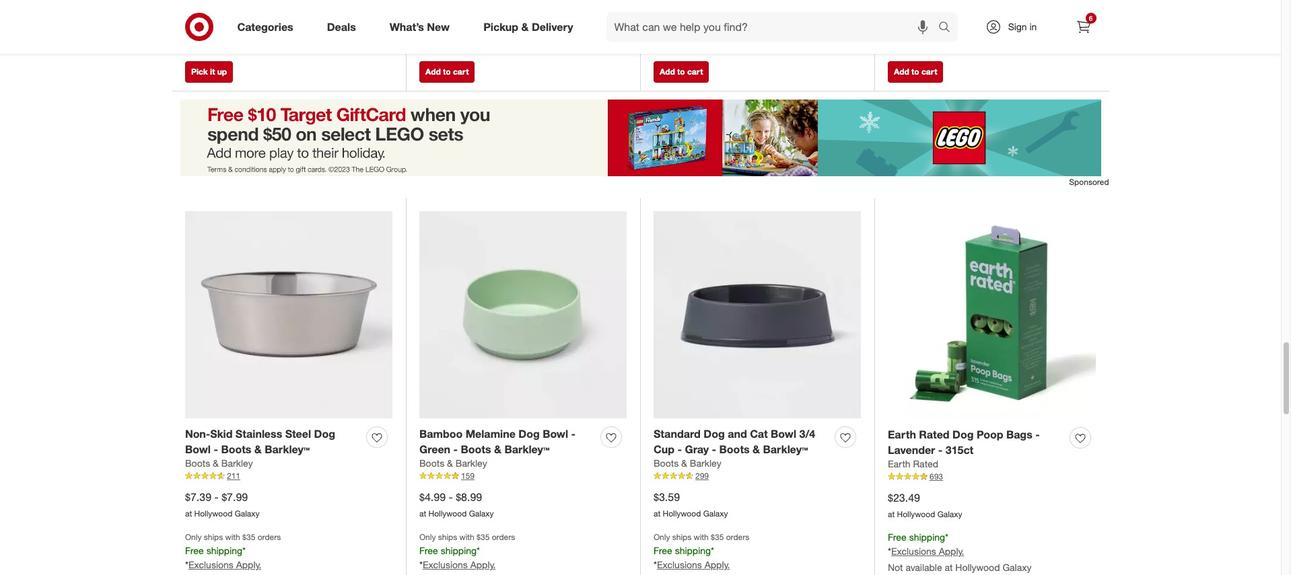 Task type: vqa. For each thing, say whether or not it's contained in the screenshot.
the Indoor
no



Task type: describe. For each thing, give the bounding box(es) containing it.
pick it up
[[191, 66, 227, 76]]

693
[[930, 472, 943, 482]]

bowl inside bamboo melamine dog bowl - green - boots & barkley™
[[543, 427, 568, 441]]

$7.99
[[222, 491, 248, 505]]

not inside free shipping * * exclusions apply. not available at hollywood galaxy
[[888, 562, 903, 574]]

- inside $7.39 - $7.99 at hollywood galaxy
[[214, 491, 219, 505]]

dog inside earth rated dog poop bags - lavender - 315ct
[[953, 428, 974, 441]]

pick
[[191, 66, 208, 76]]

$3.59
[[654, 491, 680, 505]]

barkley for dog
[[690, 458, 721, 469]]

at inside $23.49 at hollywood galaxy
[[888, 510, 895, 520]]

$23.49 at hollywood galaxy
[[888, 492, 962, 520]]

0 horizontal spatial * exclusions apply. not available at hollywood galaxy check nearby stores
[[654, 7, 797, 48]]

211 link
[[185, 471, 393, 483]]

bowl inside non-skid stainless steel dog bowl - boots & barkley™
[[185, 443, 211, 456]]

2
[[242, 23, 247, 34]]

3 to from the left
[[912, 66, 919, 76]]

0 horizontal spatial nearby
[[684, 37, 712, 48]]

at inside $3.59 at hollywood galaxy
[[654, 509, 661, 519]]

free inside free shipping * * exclusions apply. not available at hollywood galaxy
[[888, 532, 907, 543]]

earth rated dog poop bags - lavender - 315ct link
[[888, 427, 1064, 458]]

shipping for bamboo melamine dog bowl - green - boots & barkley™
[[441, 546, 477, 557]]

what's
[[390, 20, 424, 33]]

sign
[[1008, 21, 1027, 32]]

with inside the in stock ready within 2 hours with pickup
[[276, 23, 294, 34]]

$3.59 at hollywood galaxy
[[654, 491, 728, 519]]

add to cart for 1st add to cart button
[[425, 66, 469, 76]]

2 to from the left
[[677, 66, 685, 76]]

cup
[[654, 443, 675, 456]]

categories
[[237, 20, 293, 33]]

galaxy inside $3.59 at hollywood galaxy
[[703, 509, 728, 519]]

- down standard
[[678, 443, 682, 456]]

add to cart button for the leftmost check nearby stores button
[[654, 61, 709, 82]]

barkley for melamine
[[456, 458, 487, 469]]

& down skid
[[213, 458, 219, 469]]

sign in link
[[974, 12, 1058, 42]]

with for bamboo melamine dog bowl - green - boots & barkley™
[[460, 533, 474, 543]]

deals
[[327, 20, 356, 33]]

315ct
[[946, 443, 974, 457]]

poop
[[977, 428, 1003, 441]]

$4.99
[[419, 491, 446, 505]]

- up 159 link
[[571, 427, 576, 441]]

bamboo
[[419, 427, 463, 441]]

- right bags in the right bottom of the page
[[1036, 428, 1040, 441]]

shipping for standard dog and cat bowl 3/4 cup - gray - boots & barkley™
[[675, 546, 711, 557]]

sign in
[[1008, 21, 1037, 32]]

free for bamboo melamine dog bowl - green - boots & barkley™
[[419, 546, 438, 557]]

stainless
[[236, 427, 282, 441]]

search button
[[932, 12, 964, 44]]

orders for hollywood
[[726, 533, 750, 543]]

ready
[[185, 23, 212, 34]]

not available at hollywood galaxy
[[419, 24, 563, 35]]

1 horizontal spatial * exclusions apply. not available at hollywood galaxy check nearby stores
[[888, 8, 1032, 49]]

barkley™ for dog
[[505, 443, 550, 456]]

add for the leftmost check nearby stores button
[[660, 66, 675, 76]]

what's new link
[[378, 12, 467, 42]]

bamboo melamine dog bowl - green - boots & barkley™
[[419, 427, 576, 456]]

non-skid stainless steel dog bowl - boots & barkley™
[[185, 427, 335, 456]]

up
[[217, 66, 227, 76]]

gray
[[685, 443, 709, 456]]

barkley for skid
[[221, 458, 253, 469]]

ships for $8.99
[[438, 533, 457, 543]]

299 link
[[654, 471, 861, 483]]

galaxy inside $7.39 - $7.99 at hollywood galaxy
[[235, 509, 260, 519]]

cat
[[750, 427, 768, 441]]

pickup
[[483, 20, 518, 33]]

apply. inside free shipping * * exclusions apply. not available at hollywood galaxy
[[939, 546, 964, 557]]

orders for $7.99
[[258, 533, 281, 543]]

available inside free shipping * * exclusions apply. not available at hollywood galaxy
[[906, 562, 942, 574]]

boots & barkley for non-
[[185, 458, 253, 469]]

& inside standard dog and cat bowl 3/4 cup - gray - boots & barkley™
[[753, 443, 760, 456]]

earth rated dog poop bags - lavender - 315ct
[[888, 428, 1040, 457]]

shipping for non-skid stainless steel dog bowl - boots & barkley™
[[206, 546, 242, 557]]

boots & barkley link for standard
[[654, 457, 721, 471]]

new
[[427, 20, 450, 33]]

only ships with $35 orders free shipping * * exclusions apply. for $7.99
[[185, 533, 281, 571]]

rated for earth rated dog poop bags - lavender - 315ct
[[919, 428, 950, 441]]

pickup & delivery link
[[472, 12, 590, 42]]

- right green
[[453, 443, 458, 456]]

hollywood inside $23.49 at hollywood galaxy
[[897, 510, 935, 520]]

non-skid stainless steel dog bowl - boots & barkley™ link
[[185, 427, 361, 457]]

1 horizontal spatial nearby
[[918, 38, 947, 49]]

boots inside standard dog and cat bowl 3/4 cup - gray - boots & barkley™
[[719, 443, 750, 456]]

6
[[1089, 14, 1093, 22]]

in stock ready within 2 hours with pickup
[[185, 9, 325, 34]]

search
[[932, 21, 964, 35]]

& inside non-skid stainless steel dog bowl - boots & barkley™
[[254, 443, 262, 456]]

free for standard dog and cat bowl 3/4 cup - gray - boots & barkley™
[[654, 546, 672, 557]]

galaxy inside $23.49 at hollywood galaxy
[[938, 510, 962, 520]]

pickup & delivery
[[483, 20, 573, 33]]

non-
[[185, 427, 210, 441]]

pickup
[[296, 23, 325, 34]]

211
[[227, 471, 240, 482]]

& right pickup at the top
[[521, 20, 529, 33]]

- inside the $4.99 - $8.99 at hollywood galaxy
[[449, 491, 453, 505]]

hollywood inside free shipping * * exclusions apply. not available at hollywood galaxy
[[956, 562, 1000, 574]]

$4.99 - $8.99 at hollywood galaxy
[[419, 491, 494, 519]]

$7.39
[[185, 491, 211, 505]]

- inside non-skid stainless steel dog bowl - boots & barkley™
[[214, 443, 218, 456]]

galaxy inside the $4.99 - $8.99 at hollywood galaxy
[[469, 509, 494, 519]]

only for $3.59
[[654, 533, 670, 543]]

$8.99
[[456, 491, 482, 505]]

dog inside standard dog and cat bowl 3/4 cup - gray - boots & barkley™
[[704, 427, 725, 441]]

0 horizontal spatial check nearby stores button
[[654, 36, 741, 50]]

at inside the $4.99 - $8.99 at hollywood galaxy
[[419, 509, 426, 519]]

stock
[[195, 9, 219, 21]]

bags
[[1006, 428, 1033, 441]]

3/4
[[799, 427, 815, 441]]

1 to from the left
[[443, 66, 451, 76]]

skid
[[210, 427, 233, 441]]

$23.49
[[888, 492, 920, 505]]

dog inside bamboo melamine dog bowl - green - boots & barkley™
[[519, 427, 540, 441]]

6 link
[[1069, 12, 1098, 42]]

bamboo melamine dog bowl - green - boots & barkley™ link
[[419, 427, 595, 457]]



Task type: locate. For each thing, give the bounding box(es) containing it.
1 only from the left
[[185, 533, 202, 543]]

1 horizontal spatial $35
[[477, 533, 490, 543]]

free
[[888, 532, 907, 543], [185, 546, 204, 557], [419, 546, 438, 557], [654, 546, 672, 557]]

1 horizontal spatial stores
[[949, 38, 975, 49]]

2 horizontal spatial boots & barkley
[[654, 458, 721, 469]]

* exclusions apply. not available at hollywood galaxy check nearby stores
[[654, 7, 797, 48], [888, 8, 1032, 49]]

& down green
[[447, 458, 453, 469]]

*
[[654, 7, 657, 19], [888, 8, 891, 20], [945, 532, 949, 543], [242, 546, 246, 557], [477, 546, 480, 557], [711, 546, 714, 557], [888, 546, 891, 557], [185, 560, 188, 571], [419, 560, 423, 571], [654, 560, 657, 571]]

1 horizontal spatial barkley™
[[505, 443, 550, 456]]

exclusions
[[657, 7, 702, 19], [891, 8, 936, 20], [891, 546, 936, 557], [188, 560, 234, 571], [423, 560, 468, 571], [657, 560, 702, 571]]

2 horizontal spatial to
[[912, 66, 919, 76]]

only ships with $35 orders free shipping * * exclusions apply. down $3.59 at hollywood galaxy
[[654, 533, 750, 571]]

1 horizontal spatial bowl
[[543, 427, 568, 441]]

barkley
[[221, 458, 253, 469], [456, 458, 487, 469], [690, 458, 721, 469]]

only
[[185, 533, 202, 543], [419, 533, 436, 543], [654, 533, 670, 543]]

1 orders from the left
[[258, 533, 281, 543]]

earth down lavender
[[888, 459, 911, 470]]

only ships with $35 orders free shipping * * exclusions apply. down the $4.99 - $8.99 at hollywood galaxy
[[419, 533, 515, 571]]

dog right steel
[[314, 427, 335, 441]]

with
[[276, 23, 294, 34], [225, 533, 240, 543], [460, 533, 474, 543], [694, 533, 709, 543]]

& down "stainless"
[[254, 443, 262, 456]]

standard dog and cat bowl 3/4 cup - gray - boots & barkley™ link
[[654, 427, 829, 457]]

boots & barkley link for bamboo
[[419, 457, 487, 471]]

dog
[[314, 427, 335, 441], [519, 427, 540, 441], [704, 427, 725, 441], [953, 428, 974, 441]]

earth for earth rated dog poop bags - lavender - 315ct
[[888, 428, 916, 441]]

0 horizontal spatial boots & barkley
[[185, 458, 253, 469]]

at inside $7.39 - $7.99 at hollywood galaxy
[[185, 509, 192, 519]]

and
[[728, 427, 747, 441]]

3 only from the left
[[654, 533, 670, 543]]

2 boots & barkley from the left
[[419, 458, 487, 469]]

add to cart for the leftmost check nearby stores button add to cart button
[[660, 66, 703, 76]]

only ships with $35 orders free shipping * * exclusions apply. for $8.99
[[419, 533, 515, 571]]

steel
[[285, 427, 311, 441]]

galaxy inside free shipping * * exclusions apply. not available at hollywood galaxy
[[1003, 562, 1032, 574]]

1 boots & barkley link from the left
[[185, 457, 253, 471]]

2 horizontal spatial orders
[[726, 533, 750, 543]]

earth rated link
[[888, 458, 939, 471]]

0 horizontal spatial to
[[443, 66, 451, 76]]

3 barkley from the left
[[690, 458, 721, 469]]

it
[[210, 66, 215, 76]]

- left 315ct
[[938, 443, 943, 457]]

rated
[[919, 428, 950, 441], [913, 459, 939, 470]]

advertisement region
[[172, 99, 1109, 176]]

rated up 693
[[913, 459, 939, 470]]

boots & barkley up '159'
[[419, 458, 487, 469]]

1 only ships with $35 orders free shipping * * exclusions apply. from the left
[[185, 533, 281, 571]]

2 horizontal spatial add to cart button
[[888, 61, 943, 82]]

cart
[[453, 66, 469, 76], [687, 66, 703, 76], [922, 66, 937, 76]]

free down "$23.49"
[[888, 532, 907, 543]]

barkley™ down 3/4
[[763, 443, 808, 456]]

2 add to cart from the left
[[660, 66, 703, 76]]

boots inside bamboo melamine dog bowl - green - boots & barkley™
[[461, 443, 491, 456]]

bowl up 159 link
[[543, 427, 568, 441]]

1 horizontal spatial add
[[660, 66, 675, 76]]

2 orders from the left
[[492, 533, 515, 543]]

299
[[695, 471, 709, 482]]

1 horizontal spatial only ships with $35 orders free shipping * * exclusions apply.
[[419, 533, 515, 571]]

0 horizontal spatial orders
[[258, 533, 281, 543]]

boots & barkley link down gray
[[654, 457, 721, 471]]

0 horizontal spatial cart
[[453, 66, 469, 76]]

1 horizontal spatial check
[[888, 38, 915, 49]]

What can we help you find? suggestions appear below search field
[[606, 12, 942, 42]]

ships down $7.39 - $7.99 at hollywood galaxy
[[204, 533, 223, 543]]

3 add to cart from the left
[[894, 66, 937, 76]]

2 horizontal spatial only
[[654, 533, 670, 543]]

boots & barkley link up '159'
[[419, 457, 487, 471]]

earth inside earth rated dog poop bags - lavender - 315ct
[[888, 428, 916, 441]]

boots & barkley up 211
[[185, 458, 253, 469]]

1 horizontal spatial boots & barkley link
[[419, 457, 487, 471]]

only ships with $35 orders free shipping * * exclusions apply. down $7.39 - $7.99 at hollywood galaxy
[[185, 533, 281, 571]]

bowl down non-
[[185, 443, 211, 456]]

shipping down $23.49 at hollywood galaxy
[[909, 532, 945, 543]]

& down cat
[[753, 443, 760, 456]]

boots down skid
[[221, 443, 251, 456]]

add for check nearby stores button to the right
[[894, 66, 909, 76]]

melamine
[[466, 427, 516, 441]]

0 horizontal spatial check
[[654, 37, 681, 48]]

orders down the $4.99 - $8.99 at hollywood galaxy
[[492, 533, 515, 543]]

rated for earth rated
[[913, 459, 939, 470]]

free down $3.59
[[654, 546, 672, 557]]

1 horizontal spatial boots & barkley
[[419, 458, 487, 469]]

standard
[[654, 427, 701, 441]]

bowl inside standard dog and cat bowl 3/4 cup - gray - boots & barkley™
[[771, 427, 797, 441]]

boots & barkley link up 211
[[185, 457, 253, 471]]

galaxy
[[534, 24, 563, 35], [768, 24, 797, 35], [1003, 24, 1032, 36], [235, 509, 260, 519], [469, 509, 494, 519], [703, 509, 728, 519], [938, 510, 962, 520], [1003, 562, 1032, 574]]

add to cart for add to cart button for check nearby stores button to the right
[[894, 66, 937, 76]]

$35 down the $4.99 - $8.99 at hollywood galaxy
[[477, 533, 490, 543]]

rated up lavender
[[919, 428, 950, 441]]

barkley™
[[265, 443, 310, 456], [505, 443, 550, 456], [763, 443, 808, 456]]

1 vertical spatial rated
[[913, 459, 939, 470]]

shipping down $3.59 at hollywood galaxy
[[675, 546, 711, 557]]

2 ships from the left
[[438, 533, 457, 543]]

deals link
[[316, 12, 373, 42]]

2 horizontal spatial only ships with $35 orders free shipping * * exclusions apply.
[[654, 533, 750, 571]]

only ships with $35 orders free shipping * * exclusions apply. for hollywood
[[654, 533, 750, 571]]

3 add to cart button from the left
[[888, 61, 943, 82]]

barkley up '159'
[[456, 458, 487, 469]]

ships down the $4.99 - $8.99 at hollywood galaxy
[[438, 533, 457, 543]]

add to cart button
[[419, 61, 475, 82], [654, 61, 709, 82], [888, 61, 943, 82]]

2 $35 from the left
[[477, 533, 490, 543]]

1 add to cart from the left
[[425, 66, 469, 76]]

- right "$7.39"
[[214, 491, 219, 505]]

3 barkley™ from the left
[[763, 443, 808, 456]]

not
[[419, 24, 435, 35], [654, 24, 669, 35], [888, 24, 903, 36], [888, 562, 903, 574]]

boots & barkley
[[185, 458, 253, 469], [419, 458, 487, 469], [654, 458, 721, 469]]

dog up 315ct
[[953, 428, 974, 441]]

159
[[461, 471, 475, 482]]

only down "$7.39"
[[185, 533, 202, 543]]

0 horizontal spatial $35
[[242, 533, 255, 543]]

green
[[419, 443, 450, 456]]

only down $4.99
[[419, 533, 436, 543]]

ships for $7.99
[[204, 533, 223, 543]]

with for non-skid stainless steel dog bowl - boots & barkley™
[[225, 533, 240, 543]]

1 horizontal spatial cart
[[687, 66, 703, 76]]

dog inside non-skid stainless steel dog bowl - boots & barkley™
[[314, 427, 335, 441]]

3 cart from the left
[[922, 66, 937, 76]]

orders
[[258, 533, 281, 543], [492, 533, 515, 543], [726, 533, 750, 543]]

2 boots & barkley link from the left
[[419, 457, 487, 471]]

1 earth from the top
[[888, 428, 916, 441]]

2 horizontal spatial cart
[[922, 66, 937, 76]]

add to cart
[[425, 66, 469, 76], [660, 66, 703, 76], [894, 66, 937, 76]]

$35 for $8.99
[[477, 533, 490, 543]]

2 only from the left
[[419, 533, 436, 543]]

boots inside non-skid stainless steel dog bowl - boots & barkley™
[[221, 443, 251, 456]]

barkley™ for stainless
[[265, 443, 310, 456]]

boots down green
[[419, 458, 444, 469]]

exclusions inside free shipping * * exclusions apply. not available at hollywood galaxy
[[891, 546, 936, 557]]

- right gray
[[712, 443, 716, 456]]

2 horizontal spatial barkley™
[[763, 443, 808, 456]]

boots & barkley for bamboo
[[419, 458, 487, 469]]

shipping
[[909, 532, 945, 543], [206, 546, 242, 557], [441, 546, 477, 557], [675, 546, 711, 557]]

earth rated dog poop bags - lavender - 315ct image
[[888, 212, 1096, 420], [888, 212, 1096, 420]]

159 link
[[419, 471, 627, 483]]

1 horizontal spatial add to cart button
[[654, 61, 709, 82]]

earth up lavender
[[888, 428, 916, 441]]

categories link
[[226, 12, 310, 42]]

standard dog and cat bowl 3/4 cup - gray - boots & barkley™ image
[[654, 212, 861, 419], [654, 212, 861, 419]]

available
[[437, 24, 474, 35], [672, 24, 708, 35], [906, 24, 942, 36], [906, 562, 942, 574]]

boots & barkley link for non-
[[185, 457, 253, 471]]

0 horizontal spatial add
[[425, 66, 441, 76]]

earth
[[888, 428, 916, 441], [888, 459, 911, 470]]

add to cart button for check nearby stores button to the right
[[888, 61, 943, 82]]

3 ships from the left
[[672, 533, 692, 543]]

with for standard dog and cat bowl 3/4 cup - gray - boots & barkley™
[[694, 533, 709, 543]]

within
[[215, 23, 239, 34]]

1 barkley™ from the left
[[265, 443, 310, 456]]

with down $7.39 - $7.99 at hollywood galaxy
[[225, 533, 240, 543]]

1 add from the left
[[425, 66, 441, 76]]

boots down melamine
[[461, 443, 491, 456]]

barkley™ inside bamboo melamine dog bowl - green - boots & barkley™
[[505, 443, 550, 456]]

0 horizontal spatial boots & barkley link
[[185, 457, 253, 471]]

ships
[[204, 533, 223, 543], [438, 533, 457, 543], [672, 533, 692, 543]]

orders down $7.39 - $7.99 at hollywood galaxy
[[258, 533, 281, 543]]

2 horizontal spatial ships
[[672, 533, 692, 543]]

shipping down $7.39 - $7.99 at hollywood galaxy
[[206, 546, 242, 557]]

dog right melamine
[[519, 427, 540, 441]]

&
[[521, 20, 529, 33], [254, 443, 262, 456], [494, 443, 502, 456], [753, 443, 760, 456], [213, 458, 219, 469], [447, 458, 453, 469], [681, 458, 687, 469]]

- down skid
[[214, 443, 218, 456]]

barkley™ inside non-skid stainless steel dog bowl - boots & barkley™
[[265, 443, 310, 456]]

at
[[476, 24, 484, 35], [711, 24, 719, 35], [945, 24, 953, 36], [185, 509, 192, 519], [419, 509, 426, 519], [654, 509, 661, 519], [888, 510, 895, 520], [945, 562, 953, 574]]

2 horizontal spatial barkley
[[690, 458, 721, 469]]

orders for $8.99
[[492, 533, 515, 543]]

sponsored
[[1069, 177, 1109, 187]]

2 horizontal spatial bowl
[[771, 427, 797, 441]]

earth for earth rated
[[888, 459, 911, 470]]

hours
[[250, 23, 274, 34]]

1 horizontal spatial barkley
[[456, 458, 487, 469]]

hollywood inside $7.39 - $7.99 at hollywood galaxy
[[194, 509, 232, 519]]

2 add to cart button from the left
[[654, 61, 709, 82]]

to
[[443, 66, 451, 76], [677, 66, 685, 76], [912, 66, 919, 76]]

$35 for $7.99
[[242, 533, 255, 543]]

with right 'hours' on the left top
[[276, 23, 294, 34]]

0 horizontal spatial add to cart button
[[419, 61, 475, 82]]

$35 for hollywood
[[711, 533, 724, 543]]

boots & barkley for standard
[[654, 458, 721, 469]]

at inside free shipping * * exclusions apply. not available at hollywood galaxy
[[945, 562, 953, 574]]

earth rated
[[888, 459, 939, 470]]

1 horizontal spatial to
[[677, 66, 685, 76]]

$7.39 - $7.99 at hollywood galaxy
[[185, 491, 260, 519]]

exclusions apply. button
[[657, 7, 730, 20], [891, 7, 964, 21], [891, 545, 964, 559], [188, 559, 261, 572], [423, 559, 496, 572], [657, 559, 730, 572]]

1 horizontal spatial check nearby stores button
[[888, 37, 975, 51]]

only ships with $35 orders free shipping * * exclusions apply.
[[185, 533, 281, 571], [419, 533, 515, 571], [654, 533, 750, 571]]

what's new
[[390, 20, 450, 33]]

1 add to cart button from the left
[[419, 61, 475, 82]]

barkley™ down steel
[[265, 443, 310, 456]]

boots down the and
[[719, 443, 750, 456]]

free down "$7.39"
[[185, 546, 204, 557]]

barkley™ up 159 link
[[505, 443, 550, 456]]

0 horizontal spatial only
[[185, 533, 202, 543]]

only down $3.59
[[654, 533, 670, 543]]

ships down $3.59 at hollywood galaxy
[[672, 533, 692, 543]]

& down melamine
[[494, 443, 502, 456]]

nearby
[[684, 37, 712, 48], [918, 38, 947, 49]]

0 horizontal spatial barkley™
[[265, 443, 310, 456]]

orders down $3.59 at hollywood galaxy
[[726, 533, 750, 543]]

boots down cup
[[654, 458, 679, 469]]

& down gray
[[681, 458, 687, 469]]

3 boots & barkley from the left
[[654, 458, 721, 469]]

only for $7.39
[[185, 533, 202, 543]]

pick it up button
[[185, 61, 233, 82]]

barkley up "299" at the bottom right
[[690, 458, 721, 469]]

0 horizontal spatial add to cart
[[425, 66, 469, 76]]

& inside bamboo melamine dog bowl - green - boots & barkley™
[[494, 443, 502, 456]]

3 $35 from the left
[[711, 533, 724, 543]]

standard dog and cat bowl 3/4 cup - gray - boots & barkley™
[[654, 427, 815, 456]]

2 add from the left
[[660, 66, 675, 76]]

non-skid stainless steel dog bowl - boots & barkley™ image
[[185, 212, 393, 419], [185, 212, 393, 419]]

3 orders from the left
[[726, 533, 750, 543]]

add
[[425, 66, 441, 76], [660, 66, 675, 76], [894, 66, 909, 76]]

1 horizontal spatial only
[[419, 533, 436, 543]]

rated inside earth rated dog poop bags - lavender - 315ct
[[919, 428, 950, 441]]

1 cart from the left
[[453, 66, 469, 76]]

$35 down $7.39 - $7.99 at hollywood galaxy
[[242, 533, 255, 543]]

lavender
[[888, 443, 935, 457]]

bamboo melamine dog bowl - green - boots & barkley™ image
[[419, 212, 627, 419], [419, 212, 627, 419]]

1 boots & barkley from the left
[[185, 458, 253, 469]]

2 earth from the top
[[888, 459, 911, 470]]

0 horizontal spatial stores
[[715, 37, 741, 48]]

- right $4.99
[[449, 491, 453, 505]]

$35
[[242, 533, 255, 543], [477, 533, 490, 543], [711, 533, 724, 543]]

1 $35 from the left
[[242, 533, 255, 543]]

1 horizontal spatial orders
[[492, 533, 515, 543]]

2 only ships with $35 orders free shipping * * exclusions apply. from the left
[[419, 533, 515, 571]]

0 horizontal spatial bowl
[[185, 443, 211, 456]]

0 horizontal spatial ships
[[204, 533, 223, 543]]

cart for the leftmost check nearby stores button
[[687, 66, 703, 76]]

2 barkley from the left
[[456, 458, 487, 469]]

boots & barkley link
[[185, 457, 253, 471], [419, 457, 487, 471], [654, 457, 721, 471]]

3 boots & barkley link from the left
[[654, 457, 721, 471]]

boots down non-
[[185, 458, 210, 469]]

2 horizontal spatial $35
[[711, 533, 724, 543]]

1 ships from the left
[[204, 533, 223, 543]]

0 horizontal spatial only ships with $35 orders free shipping * * exclusions apply.
[[185, 533, 281, 571]]

shipping down the $4.99 - $8.99 at hollywood galaxy
[[441, 546, 477, 557]]

free for non-skid stainless steel dog bowl - boots & barkley™
[[185, 546, 204, 557]]

free shipping * * exclusions apply. not available at hollywood galaxy
[[888, 532, 1032, 574]]

with down the $4.99 - $8.99 at hollywood galaxy
[[460, 533, 474, 543]]

with down $3.59 at hollywood galaxy
[[694, 533, 709, 543]]

ships for hollywood
[[672, 533, 692, 543]]

1 barkley from the left
[[221, 458, 253, 469]]

only for $4.99
[[419, 533, 436, 543]]

2 horizontal spatial boots & barkley link
[[654, 457, 721, 471]]

cart for check nearby stores button to the right
[[922, 66, 937, 76]]

3 only ships with $35 orders free shipping * * exclusions apply. from the left
[[654, 533, 750, 571]]

in
[[1030, 21, 1037, 32]]

barkley up 211
[[221, 458, 253, 469]]

2 horizontal spatial add
[[894, 66, 909, 76]]

boots & barkley down gray
[[654, 458, 721, 469]]

in
[[185, 9, 193, 21]]

shipping inside free shipping * * exclusions apply. not available at hollywood galaxy
[[909, 532, 945, 543]]

1 vertical spatial earth
[[888, 459, 911, 470]]

1 horizontal spatial add to cart
[[660, 66, 703, 76]]

2 cart from the left
[[687, 66, 703, 76]]

2 horizontal spatial add to cart
[[894, 66, 937, 76]]

0 vertical spatial earth
[[888, 428, 916, 441]]

hollywood inside $3.59 at hollywood galaxy
[[663, 509, 701, 519]]

693 link
[[888, 471, 1096, 483]]

$35 down $3.59 at hollywood galaxy
[[711, 533, 724, 543]]

free down $4.99
[[419, 546, 438, 557]]

2 barkley™ from the left
[[505, 443, 550, 456]]

3 add from the left
[[894, 66, 909, 76]]

0 horizontal spatial barkley
[[221, 458, 253, 469]]

-
[[571, 427, 576, 441], [1036, 428, 1040, 441], [214, 443, 218, 456], [453, 443, 458, 456], [678, 443, 682, 456], [712, 443, 716, 456], [938, 443, 943, 457], [214, 491, 219, 505], [449, 491, 453, 505]]

barkley™ inside standard dog and cat bowl 3/4 cup - gray - boots & barkley™
[[763, 443, 808, 456]]

hollywood inside the $4.99 - $8.99 at hollywood galaxy
[[429, 509, 467, 519]]

dog up gray
[[704, 427, 725, 441]]

0 vertical spatial rated
[[919, 428, 950, 441]]

apply.
[[705, 7, 730, 19], [939, 8, 964, 20], [939, 546, 964, 557], [236, 560, 261, 571], [470, 560, 496, 571], [705, 560, 730, 571]]

1 horizontal spatial ships
[[438, 533, 457, 543]]

delivery
[[532, 20, 573, 33]]

bowl left 3/4
[[771, 427, 797, 441]]



